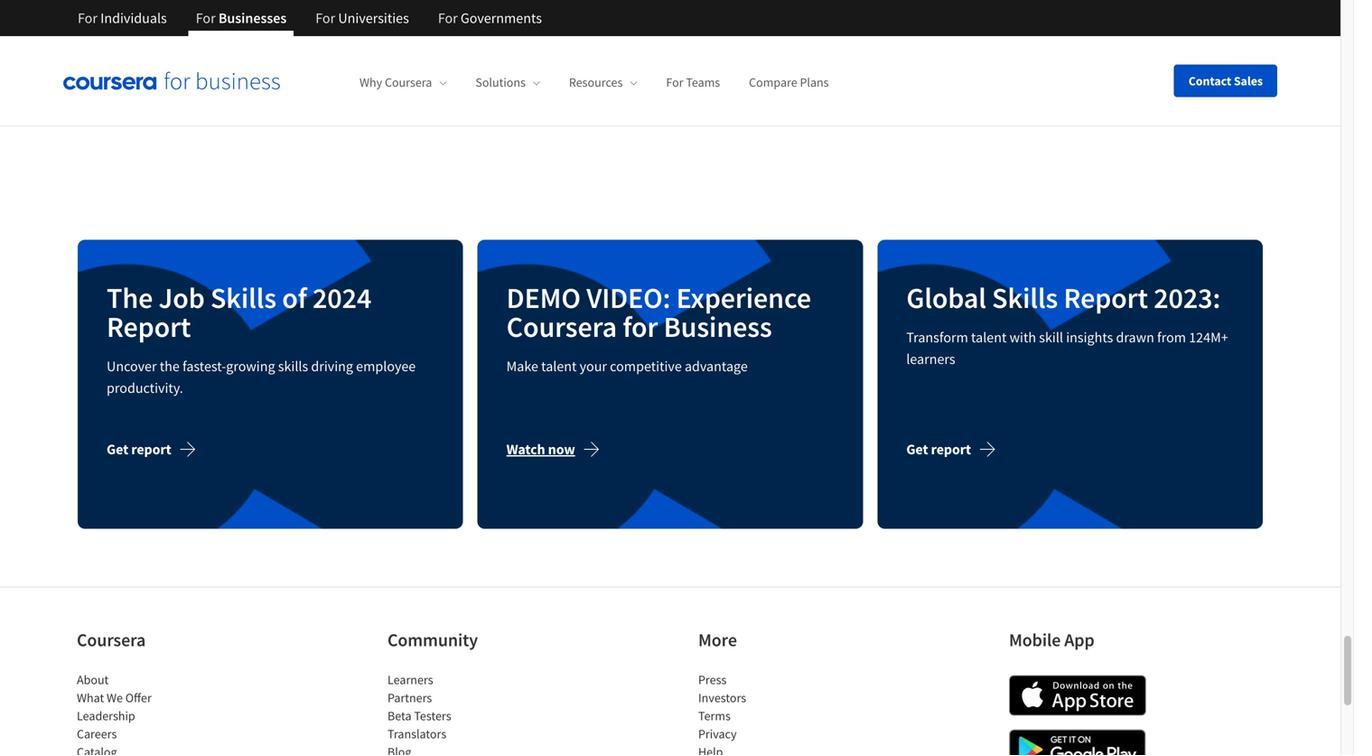 Task type: vqa. For each thing, say whether or not it's contained in the screenshot.


Task type: describe. For each thing, give the bounding box(es) containing it.
driving
[[311, 358, 353, 376]]

beta
[[388, 708, 412, 725]]

compare plans
[[749, 74, 829, 91]]

resources link
[[569, 74, 638, 91]]

list for more
[[699, 671, 852, 756]]

job
[[159, 280, 205, 316]]

employee
[[356, 358, 416, 376]]

advantage
[[685, 358, 748, 376]]

banner navigation
[[63, 0, 557, 50]]

growing
[[226, 358, 275, 376]]

get report button for global skills report 2023:
[[907, 428, 1011, 472]]

terms link
[[699, 708, 731, 725]]

global skills report 2023:
[[907, 280, 1221, 316]]

global
[[907, 280, 987, 316]]

universities
[[338, 9, 409, 27]]

why coursera
[[360, 74, 432, 91]]

2 vertical spatial coursera
[[77, 629, 146, 652]]

about link
[[77, 672, 109, 688]]

get report for global skills report 2023:
[[907, 441, 972, 459]]

from
[[1158, 329, 1187, 347]]

compare plans link
[[749, 74, 829, 91]]

124m+
[[1190, 329, 1229, 347]]

press
[[699, 672, 727, 688]]

report inside the job skills of 2024 report
[[107, 309, 191, 345]]

learners link
[[388, 672, 433, 688]]

plans
[[800, 74, 829, 91]]

experience
[[677, 280, 812, 316]]

report for the job skills of 2024 report
[[131, 441, 171, 459]]

get for global skills report 2023:
[[907, 441, 929, 459]]

productivity.
[[107, 379, 183, 397]]

watch
[[507, 441, 546, 459]]

why
[[360, 74, 382, 91]]

press link
[[699, 672, 727, 688]]

for teams
[[666, 74, 721, 91]]

2 skills from the left
[[993, 280, 1059, 316]]

contact sales
[[1189, 73, 1264, 89]]

for left teams
[[666, 74, 684, 91]]

video:
[[587, 280, 671, 316]]

press investors terms privacy
[[699, 672, 747, 743]]

offer
[[125, 690, 152, 707]]

contact sales button
[[1175, 65, 1278, 97]]

beta testers link
[[388, 708, 452, 725]]

now
[[548, 441, 575, 459]]

get it on google play image
[[1010, 730, 1147, 756]]

for businesses
[[196, 9, 287, 27]]

governments
[[461, 9, 542, 27]]

skills inside the job skills of 2024 report
[[211, 280, 277, 316]]

teams
[[686, 74, 721, 91]]

demo
[[507, 280, 581, 316]]

download on the app store image
[[1010, 676, 1147, 716]]

for
[[623, 309, 658, 345]]

coursera inside demo video: experience coursera for business
[[507, 309, 617, 345]]

investors
[[699, 690, 747, 707]]

partners link
[[388, 690, 432, 707]]

fastest-
[[183, 358, 226, 376]]

more
[[699, 629, 737, 652]]

learners
[[388, 672, 433, 688]]

transform talent with skill insights drawn from 124m+ learners
[[907, 329, 1229, 369]]

app
[[1065, 629, 1095, 652]]

learners
[[907, 350, 956, 369]]

list item for community
[[388, 744, 541, 756]]

careers link
[[77, 726, 117, 743]]

the job skills of 2024 report
[[107, 280, 372, 345]]

for for businesses
[[196, 9, 216, 27]]

leadership link
[[77, 708, 135, 725]]

testers
[[414, 708, 452, 725]]

insights
[[1067, 329, 1114, 347]]

skill
[[1040, 329, 1064, 347]]

1 horizontal spatial report
[[1064, 280, 1149, 316]]

learners partners beta testers translators
[[388, 672, 452, 743]]

watch now
[[507, 441, 575, 459]]

report for global skills report 2023:
[[931, 441, 972, 459]]



Task type: locate. For each thing, give the bounding box(es) containing it.
skills
[[278, 358, 308, 376]]

talent
[[972, 329, 1007, 347], [541, 358, 577, 376]]

list item down "privacy" link
[[699, 744, 852, 756]]

skills
[[211, 280, 277, 316], [993, 280, 1059, 316]]

2 get report button from the left
[[907, 428, 1011, 472]]

for universities
[[316, 9, 409, 27]]

leadership
[[77, 708, 135, 725]]

get report for the job skills of 2024 report
[[107, 441, 171, 459]]

0 horizontal spatial get report
[[107, 441, 171, 459]]

1 skills from the left
[[211, 280, 277, 316]]

talent inside transform talent with skill insights drawn from 124m+ learners
[[972, 329, 1007, 347]]

1 get report button from the left
[[107, 428, 211, 472]]

2 get report from the left
[[907, 441, 972, 459]]

solutions
[[476, 74, 526, 91]]

1 vertical spatial talent
[[541, 358, 577, 376]]

coursera right why
[[385, 74, 432, 91]]

about what we offer leadership careers
[[77, 672, 152, 743]]

0 horizontal spatial skills
[[211, 280, 277, 316]]

translators
[[388, 726, 447, 743]]

report up uncover
[[107, 309, 191, 345]]

transform
[[907, 329, 969, 347]]

report up insights
[[1064, 280, 1149, 316]]

report
[[1064, 280, 1149, 316], [107, 309, 191, 345]]

for individuals
[[78, 9, 167, 27]]

for governments
[[438, 9, 542, 27]]

coursera up the your
[[507, 309, 617, 345]]

0 horizontal spatial get
[[107, 441, 128, 459]]

your
[[580, 358, 607, 376]]

we
[[107, 690, 123, 707]]

report
[[131, 441, 171, 459], [931, 441, 972, 459]]

for left universities
[[316, 9, 335, 27]]

0 horizontal spatial report
[[107, 309, 191, 345]]

business
[[664, 309, 772, 345]]

privacy
[[699, 726, 737, 743]]

1 get report from the left
[[107, 441, 171, 459]]

talent left with
[[972, 329, 1007, 347]]

get report button for the job skills of 2024 report
[[107, 428, 211, 472]]

list containing about
[[77, 671, 230, 756]]

list item for more
[[699, 744, 852, 756]]

1 horizontal spatial list item
[[388, 744, 541, 756]]

1 list item from the left
[[77, 744, 230, 756]]

competitive
[[610, 358, 682, 376]]

1 horizontal spatial get report
[[907, 441, 972, 459]]

0 horizontal spatial list
[[77, 671, 230, 756]]

why coursera link
[[360, 74, 447, 91]]

businesses
[[219, 9, 287, 27]]

3 list from the left
[[699, 671, 852, 756]]

solutions link
[[476, 74, 540, 91]]

get report button
[[107, 428, 211, 472], [907, 428, 1011, 472]]

sales
[[1234, 73, 1264, 89]]

1 horizontal spatial get
[[907, 441, 929, 459]]

make
[[507, 358, 539, 376]]

demo video: experience coursera for business
[[507, 280, 812, 345]]

uncover
[[107, 358, 157, 376]]

2 horizontal spatial list item
[[699, 744, 852, 756]]

list for community
[[388, 671, 541, 756]]

careers
[[77, 726, 117, 743]]

coursera up about link
[[77, 629, 146, 652]]

0 horizontal spatial report
[[131, 441, 171, 459]]

of
[[282, 280, 307, 316]]

get for the job skills of 2024 report
[[107, 441, 128, 459]]

for left businesses
[[196, 9, 216, 27]]

0 vertical spatial talent
[[972, 329, 1007, 347]]

for teams link
[[666, 74, 721, 91]]

list item for coursera
[[77, 744, 230, 756]]

with
[[1010, 329, 1037, 347]]

1 horizontal spatial list
[[388, 671, 541, 756]]

1 horizontal spatial get report button
[[907, 428, 1011, 472]]

get report
[[107, 441, 171, 459], [907, 441, 972, 459]]

for left individuals
[[78, 9, 98, 27]]

contact
[[1189, 73, 1232, 89]]

list containing press
[[699, 671, 852, 756]]

1 horizontal spatial coursera
[[385, 74, 432, 91]]

for for universities
[[316, 9, 335, 27]]

make talent your competitive advantage
[[507, 358, 748, 376]]

resources
[[569, 74, 623, 91]]

for
[[78, 9, 98, 27], [196, 9, 216, 27], [316, 9, 335, 27], [438, 9, 458, 27], [666, 74, 684, 91]]

list containing learners
[[388, 671, 541, 756]]

mobile
[[1010, 629, 1061, 652]]

1 list from the left
[[77, 671, 230, 756]]

translators link
[[388, 726, 447, 743]]

privacy link
[[699, 726, 737, 743]]

community
[[388, 629, 478, 652]]

0 horizontal spatial coursera
[[77, 629, 146, 652]]

2 horizontal spatial list
[[699, 671, 852, 756]]

get
[[107, 441, 128, 459], [907, 441, 929, 459]]

what we offer link
[[77, 690, 152, 707]]

1 horizontal spatial skills
[[993, 280, 1059, 316]]

about
[[77, 672, 109, 688]]

list item down testers
[[388, 744, 541, 756]]

the
[[107, 280, 153, 316]]

1 horizontal spatial talent
[[972, 329, 1007, 347]]

2023:
[[1154, 280, 1221, 316]]

what
[[77, 690, 104, 707]]

list for coursera
[[77, 671, 230, 756]]

the
[[160, 358, 180, 376]]

watch now button
[[507, 428, 615, 472]]

for for governments
[[438, 9, 458, 27]]

skills up with
[[993, 280, 1059, 316]]

list item down offer
[[77, 744, 230, 756]]

0 horizontal spatial get report button
[[107, 428, 211, 472]]

talent for demo
[[541, 358, 577, 376]]

talent left the your
[[541, 358, 577, 376]]

0 horizontal spatial list item
[[77, 744, 230, 756]]

1 vertical spatial coursera
[[507, 309, 617, 345]]

2 report from the left
[[931, 441, 972, 459]]

uncover the fastest-growing skills driving employee productivity.
[[107, 358, 416, 397]]

partners
[[388, 690, 432, 707]]

coursera for business image
[[63, 72, 280, 90]]

skills left of
[[211, 280, 277, 316]]

for for individuals
[[78, 9, 98, 27]]

mobile app
[[1010, 629, 1095, 652]]

1 report from the left
[[131, 441, 171, 459]]

investors link
[[699, 690, 747, 707]]

compare
[[749, 74, 798, 91]]

drawn
[[1117, 329, 1155, 347]]

1 horizontal spatial report
[[931, 441, 972, 459]]

individuals
[[100, 9, 167, 27]]

for left governments
[[438, 9, 458, 27]]

2 get from the left
[[907, 441, 929, 459]]

2 list from the left
[[388, 671, 541, 756]]

1 get from the left
[[107, 441, 128, 459]]

3 list item from the left
[[699, 744, 852, 756]]

0 horizontal spatial talent
[[541, 358, 577, 376]]

terms
[[699, 708, 731, 725]]

2 horizontal spatial coursera
[[507, 309, 617, 345]]

talent for global
[[972, 329, 1007, 347]]

0 vertical spatial coursera
[[385, 74, 432, 91]]

2024
[[313, 280, 372, 316]]

list item
[[77, 744, 230, 756], [388, 744, 541, 756], [699, 744, 852, 756]]

list
[[77, 671, 230, 756], [388, 671, 541, 756], [699, 671, 852, 756]]

2 list item from the left
[[388, 744, 541, 756]]



